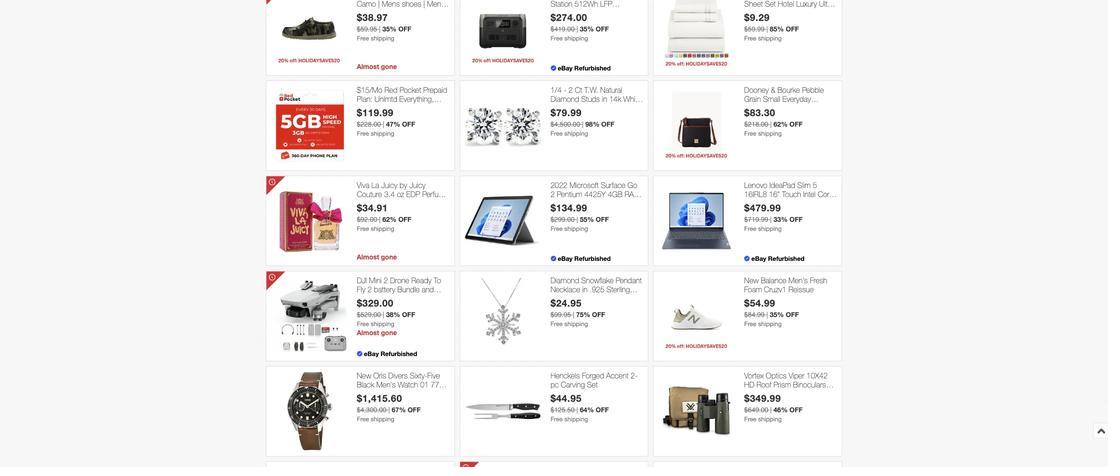 Task type: locate. For each thing, give the bounding box(es) containing it.
| for $9.29
[[767, 25, 768, 33]]

free inside the $349.99 $649.00 | 46% off free shipping
[[744, 416, 756, 423]]

1 vertical spatial new
[[744, 276, 759, 285]]

refurbished up divers
[[381, 350, 417, 358]]

62% inside $83.30 $218.00 | 62% off free shipping
[[774, 120, 788, 128]]

diamond snowflake pendant necklace in .925 sterling silver -18 inch box chain link
[[551, 276, 643, 303]]

| left 47%
[[383, 121, 384, 128]]

free down $59.95
[[357, 35, 369, 42]]

free inside $274.00 $419.00 | 35% off free shipping
[[551, 35, 563, 42]]

off inside $274.00 $419.00 | 35% off free shipping
[[596, 25, 609, 33]]

almost gone up mini
[[357, 253, 397, 261]]

1 horizontal spatial men's
[[789, 276, 808, 285]]

go
[[628, 181, 637, 190]]

64%
[[580, 406, 594, 414]]

$92.00
[[357, 216, 377, 224]]

men's up 4354-
[[376, 381, 396, 389]]

1 vertical spatial &
[[419, 104, 424, 113]]

free inside $119.99 $228.00 | 47% off free shipping
[[357, 130, 369, 137]]

off right $419.00
[[596, 25, 609, 33]]

shipping inside $1,415.60 $4,300.00 | 67% off free shipping
[[371, 416, 394, 423]]

free down $419.00
[[551, 35, 563, 42]]

2 gone from the top
[[381, 253, 397, 261]]

shipping inside the $329.00 $529.00 | 38% off free shipping almost gone
[[371, 321, 394, 328]]

1 horizontal spatial 62%
[[774, 120, 788, 128]]

0 horizontal spatial 5
[[406, 390, 410, 398]]

w10pro
[[551, 208, 581, 217]]

bundle
[[397, 285, 420, 294]]

gold
[[581, 104, 596, 113]]

shipping inside $24.95 $99.95 | 75% off free shipping
[[564, 321, 588, 328]]

1 horizontal spatial touch
[[782, 190, 801, 199]]

1 vertical spatial box
[[598, 295, 610, 303]]

| for $479.99
[[770, 216, 772, 224]]

box down .925 at the right of the page
[[598, 295, 610, 303]]

$719.99
[[744, 216, 768, 224]]

shipping down 33%
[[758, 225, 782, 233]]

0 horizontal spatial in
[[582, 285, 588, 294]]

1 horizontal spatial in
[[602, 95, 607, 103]]

1 vertical spatial 5
[[406, 390, 410, 398]]

| down $274.00
[[577, 25, 578, 33]]

1 diamond from the top
[[551, 95, 579, 103]]

| left 85%
[[767, 25, 768, 33]]

or
[[551, 104, 557, 113]]

off inside the $349.99 $649.00 | 46% off free shipping
[[790, 406, 803, 414]]

off inside $24.95 $99.95 | 75% off free shipping
[[592, 311, 605, 319]]

0 vertical spatial new
[[394, 199, 408, 208]]

bag
[[812, 104, 824, 113]]

1355u
[[752, 199, 775, 208]]

off for $24.95
[[592, 311, 605, 319]]

ebay refurbished up snowflake
[[558, 255, 611, 262]]

off inside $119.99 $228.00 | 47% off free shipping
[[402, 120, 415, 128]]

viper
[[789, 372, 804, 380]]

$119.99 $228.00 | 47% off free shipping
[[357, 107, 415, 137]]

shipping down 47%
[[371, 130, 394, 137]]

yellow
[[559, 104, 578, 113]]

box inside viva la juicy by juicy couture 3.4 oz edp perfume for women new in box
[[418, 199, 430, 208]]

- inside dji mini 2 drone ready to fly 2 battery bundle and memory -certified refurbished
[[385, 295, 388, 303]]

2 diamond from the top
[[551, 276, 579, 285]]

oris
[[373, 372, 386, 380]]

1 horizontal spatial -
[[564, 86, 566, 94]]

refurbished up snowflake
[[574, 255, 611, 262]]

hd
[[744, 381, 755, 389]]

$329.00
[[357, 297, 394, 309]]

free inside $479.99 $719.99 | 33% off free shipping
[[744, 225, 756, 233]]

1 horizontal spatial new
[[394, 199, 408, 208]]

pebble
[[802, 86, 824, 94]]

off for $1,415.60
[[408, 406, 421, 414]]

gone down 38% at the bottom left
[[381, 329, 397, 337]]

| inside $79.99 $4,500.00 | 98% off free shipping
[[582, 121, 584, 128]]

47%
[[386, 120, 400, 128]]

off right $59.95
[[398, 25, 411, 33]]

1 almost from the top
[[357, 62, 379, 70]]

off right 33%
[[790, 215, 803, 224]]

| for $349.99
[[770, 406, 772, 414]]

67%
[[392, 406, 406, 414]]

juicy up 3.4
[[381, 181, 398, 190]]

| for $38.97
[[379, 25, 381, 33]]

| for $119.99
[[383, 121, 384, 128]]

off down in
[[398, 215, 411, 224]]

2 horizontal spatial -
[[570, 295, 572, 303]]

ebay up necklace
[[558, 255, 573, 262]]

2 horizontal spatial new
[[744, 276, 759, 285]]

- right 1/4
[[564, 86, 566, 94]]

off right 75%
[[592, 311, 605, 319]]

men's up reissue
[[789, 276, 808, 285]]

pocket
[[400, 86, 421, 94]]

1 vertical spatial almost gone
[[357, 253, 397, 261]]

2 almost from the top
[[357, 253, 379, 261]]

off inside $479.99 $719.99 | 33% off free shipping
[[790, 215, 803, 224]]

dji
[[357, 276, 367, 285]]

off right "55%"
[[596, 215, 609, 224]]

-
[[564, 86, 566, 94], [385, 295, 388, 303], [570, 295, 572, 303]]

shipping inside $34.91 $92.00 | 62% off free shipping
[[371, 225, 394, 233]]

free for $83.30
[[744, 130, 756, 137]]

shipping down "64%"
[[564, 416, 588, 423]]

shoulder
[[781, 104, 810, 113]]

0 horizontal spatial 62%
[[382, 215, 397, 224]]

gone
[[381, 62, 397, 70], [381, 253, 397, 261], [381, 329, 397, 337]]

free for $34.91
[[357, 225, 369, 233]]

shipping down $419.00
[[564, 35, 588, 42]]

1 horizontal spatial juicy
[[409, 181, 426, 190]]

everyday
[[782, 95, 811, 103]]

35%
[[382, 25, 397, 33], [580, 25, 594, 33], [770, 311, 784, 319]]

dooney & bourke pebble grain small everyday crossbody shoulder bag link
[[744, 86, 837, 113]]

box right in
[[418, 199, 430, 208]]

free down $4,300.00
[[357, 416, 369, 423]]

almost gone for $34.91
[[357, 253, 397, 261]]

ebay refurbished for $134.99
[[558, 255, 611, 262]]

| left the 67%
[[388, 406, 390, 414]]

almost gone for $38.97
[[357, 62, 397, 70]]

touch up 16gb
[[782, 190, 801, 199]]

new inside new oris divers sixty-five black men's watch 01 771 7744 4354-07 5 21 45
[[357, 372, 371, 380]]

shipping inside $79.99 $4,500.00 | 98% off free shipping
[[564, 130, 588, 137]]

almost up $15/mo at the top of the page
[[357, 62, 379, 70]]

| inside $83.30 $218.00 | 62% off free shipping
[[770, 121, 772, 128]]

inch
[[583, 295, 596, 303]]

new balance men's fresh foam cruzv1 reissue link
[[744, 276, 837, 295]]

3 almost from the top
[[357, 329, 379, 337]]

free down $99.95
[[551, 321, 563, 328]]

ebay for $134.99
[[558, 255, 573, 262]]

free inside $9.29 $59.99 | 85% off free shipping
[[744, 35, 756, 42]]

free for $24.95
[[551, 321, 563, 328]]

almost gone
[[357, 62, 397, 70], [357, 253, 397, 261]]

refurbished up t.w.
[[574, 64, 611, 72]]

35% inside $274.00 $419.00 | 35% off free shipping
[[580, 25, 594, 33]]

free inside the $329.00 $529.00 | 38% off free shipping almost gone
[[357, 321, 369, 328]]

necklace
[[551, 285, 580, 294]]

la
[[372, 181, 379, 190]]

5 up 'intel'
[[813, 181, 817, 190]]

off for $349.99
[[790, 406, 803, 414]]

0 vertical spatial almost gone
[[357, 62, 397, 70]]

shipping
[[371, 35, 394, 42], [564, 35, 588, 42], [758, 35, 782, 42], [371, 130, 394, 137], [564, 130, 588, 137], [758, 130, 782, 137], [371, 225, 394, 233], [564, 225, 588, 233], [758, 225, 782, 233], [371, 321, 394, 328], [564, 321, 588, 328], [758, 321, 782, 328], [371, 416, 394, 423], [564, 416, 588, 423], [758, 416, 782, 423]]

off for $134.99
[[596, 215, 609, 224]]

5 inside lenovo ideapad slim 5 16irl8 16" touch intel core i7-1355u 16gb 512gb ssd w11h
[[813, 181, 817, 190]]

62% inside $34.91 $92.00 | 62% off free shipping
[[382, 215, 397, 224]]

shipping for $349.99
[[758, 416, 782, 423]]

refurbished down memory at bottom
[[357, 304, 395, 312]]

0 horizontal spatial -
[[385, 295, 388, 303]]

off right 98%
[[601, 120, 614, 128]]

watch
[[398, 381, 418, 389]]

off inside $34.91 $92.00 | 62% off free shipping
[[398, 215, 411, 224]]

off inside $1,415.60 $4,300.00 | 67% off free shipping
[[408, 406, 421, 414]]

ebay refurbished for $479.99
[[751, 255, 805, 262]]

2 vertical spatial almost
[[357, 329, 379, 337]]

shipping down $84.99
[[758, 321, 782, 328]]

glasspak
[[759, 390, 789, 398]]

mini
[[369, 276, 382, 285]]

divers
[[388, 372, 408, 380]]

pentium
[[557, 190, 582, 199]]

off right 38% at the bottom left
[[402, 311, 415, 319]]

- down necklace
[[570, 295, 572, 303]]

&
[[771, 86, 776, 94], [419, 104, 424, 113]]

1 horizontal spatial 35%
[[580, 25, 594, 33]]

shipping inside the $349.99 $649.00 | 46% off free shipping
[[758, 416, 782, 423]]

| inside the $349.99 $649.00 | 46% off free shipping
[[770, 406, 772, 414]]

| for $1,415.60
[[388, 406, 390, 414]]

in left 14k
[[602, 95, 607, 103]]

free down $92.00
[[357, 225, 369, 233]]

fresh
[[810, 276, 827, 285]]

$84.99
[[744, 311, 765, 319]]

free down $649.00
[[744, 416, 756, 423]]

shipping down 38% at the bottom left
[[371, 321, 394, 328]]

shipping inside $38.97 $59.95 | 35% off free shipping
[[371, 35, 394, 42]]

almost down $529.00
[[357, 329, 379, 337]]

1 vertical spatial diamond
[[551, 276, 579, 285]]

free for $349.99
[[744, 416, 756, 423]]

& inside $15/mo red pocket prepaid plan: unimtd everything, gsma 5gb(gsmt & cdma 3gb)
[[419, 104, 424, 113]]

3gb)
[[357, 113, 373, 122]]

off down shoulder
[[790, 120, 803, 128]]

$649.00
[[744, 406, 768, 414]]

silver
[[551, 295, 567, 303]]

- down 'battery'
[[385, 295, 388, 303]]

almost up the dji
[[357, 253, 379, 261]]

1 horizontal spatial box
[[598, 295, 610, 303]]

shipping down $218.00
[[758, 130, 782, 137]]

off right the 46%
[[790, 406, 803, 414]]

0 horizontal spatial touch
[[615, 199, 634, 208]]

free inside $38.97 $59.95 | 35% off free shipping
[[357, 35, 369, 42]]

0 vertical spatial touch
[[782, 190, 801, 199]]

shipping down 75%
[[564, 321, 588, 328]]

almost inside the $329.00 $529.00 | 38% off free shipping almost gone
[[357, 329, 379, 337]]

off inside $83.30 $218.00 | 62% off free shipping
[[790, 120, 803, 128]]

memory
[[357, 295, 383, 303]]

| right $84.99
[[767, 311, 768, 319]]

shipping inside $479.99 $719.99 | 33% off free shipping
[[758, 225, 782, 233]]

| left 75%
[[573, 311, 574, 319]]

| inside $1,415.60 $4,300.00 | 67% off free shipping
[[388, 406, 390, 414]]

off for $38.97
[[398, 25, 411, 33]]

off down reissue
[[786, 311, 799, 319]]

2 inside 2022 microsoft surface go 2 pentium 4425y 4gb ram 64gb emmc 10.5" touch w10pro
[[551, 190, 555, 199]]

free inside $79.99 $4,500.00 | 98% off free shipping
[[551, 130, 563, 137]]

0 horizontal spatial 35%
[[382, 25, 397, 33]]

0 vertical spatial &
[[771, 86, 776, 94]]

new for watch
[[357, 372, 371, 380]]

off inside $79.99 $4,500.00 | 98% off free shipping
[[601, 120, 614, 128]]

98%
[[585, 120, 600, 128]]

touch inside lenovo ideapad slim 5 16irl8 16" touch intel core i7-1355u 16gb 512gb ssd w11h
[[782, 190, 801, 199]]

shipping down 85%
[[758, 35, 782, 42]]

free down $125.50
[[551, 416, 563, 423]]

| inside $134.99 $299.00 | 55% off free shipping
[[577, 216, 578, 224]]

$4,300.00
[[357, 406, 387, 414]]

1 gone from the top
[[381, 62, 397, 70]]

new up foam
[[744, 276, 759, 285]]

1 almost gone from the top
[[357, 62, 397, 70]]

off inside $9.29 $59.99 | 85% off free shipping
[[786, 25, 799, 33]]

shipping for $34.91
[[371, 225, 394, 233]]

new balance men's fresh foam cruzv1 reissue $54.99 $84.99 | 35% off free shipping
[[744, 276, 827, 328]]

| right $92.00
[[379, 216, 381, 224]]

diamond snowflake pendant necklace in .925 sterling silver -18 inch box chain
[[551, 276, 642, 303]]

off right the 67%
[[408, 406, 421, 414]]

shipping down "$4,500.00" on the top of the page
[[564, 130, 588, 137]]

shipping down $4,300.00
[[371, 416, 394, 423]]

1 vertical spatial 62%
[[382, 215, 397, 224]]

shipping down "55%"
[[564, 225, 588, 233]]

2 left ct
[[568, 86, 573, 94]]

shipping inside $83.30 $218.00 | 62% off free shipping
[[758, 130, 782, 137]]

$349.99
[[744, 393, 781, 404]]

| inside $34.91 $92.00 | 62% off free shipping
[[379, 216, 381, 224]]

| inside the henckels forged accent 2- pc carving set $44.95 $125.50 | 64% off free shipping
[[577, 406, 578, 414]]

| inside $38.97 $59.95 | 35% off free shipping
[[379, 25, 381, 33]]

shipping for $79.99
[[564, 130, 588, 137]]

shipping down the 46%
[[758, 416, 782, 423]]

diamond up necklace
[[551, 276, 579, 285]]

| inside the $329.00 $529.00 | 38% off free shipping almost gone
[[383, 311, 384, 319]]

off inside the $329.00 $529.00 | 38% off free shipping almost gone
[[402, 311, 415, 319]]

off inside $134.99 $299.00 | 55% off free shipping
[[596, 215, 609, 224]]

gone up "drone"
[[381, 253, 397, 261]]

off right 85%
[[786, 25, 799, 33]]

ebay refurbished up divers
[[364, 350, 417, 358]]

cruzv1
[[764, 285, 786, 294]]

35% inside $38.97 $59.95 | 35% off free shipping
[[382, 25, 397, 33]]

35% inside new balance men's fresh foam cruzv1 reissue $54.99 $84.99 | 35% off free shipping
[[770, 311, 784, 319]]

5 left 21
[[406, 390, 410, 398]]

0 horizontal spatial men's
[[376, 381, 396, 389]]

1 vertical spatial almost
[[357, 253, 379, 261]]

2 down 2022
[[551, 190, 555, 199]]

35% down $38.97
[[382, 25, 397, 33]]

women
[[367, 199, 392, 208]]

vortex
[[744, 372, 764, 380]]

shipping for $274.00
[[564, 35, 588, 42]]

shipping down $92.00
[[371, 225, 394, 233]]

in up inch
[[582, 285, 588, 294]]

new up black
[[357, 372, 371, 380]]

ebay refurbished
[[558, 64, 611, 72], [558, 255, 611, 262], [751, 255, 805, 262], [364, 350, 417, 358]]

| inside $274.00 $419.00 | 35% off free shipping
[[577, 25, 578, 33]]

ebay up 1/4
[[558, 64, 573, 72]]

shipping inside $9.29 $59.99 | 85% off free shipping
[[758, 35, 782, 42]]

off inside $38.97 $59.95 | 35% off free shipping
[[398, 25, 411, 33]]

almost
[[357, 62, 379, 70], [357, 253, 379, 261], [357, 329, 379, 337]]

gsma
[[357, 104, 378, 113]]

0 vertical spatial in
[[602, 95, 607, 103]]

1 horizontal spatial &
[[771, 86, 776, 94]]

0 vertical spatial 62%
[[774, 120, 788, 128]]

2 almost gone from the top
[[357, 253, 397, 261]]

16gb
[[777, 199, 796, 208]]

2 vertical spatial gone
[[381, 329, 397, 337]]

0 horizontal spatial &
[[419, 104, 424, 113]]

free inside $83.30 $218.00 | 62% off free shipping
[[744, 130, 756, 137]]

1 horizontal spatial 5
[[813, 181, 817, 190]]

35% for $38.97
[[382, 25, 397, 33]]

gone up red on the top left
[[381, 62, 397, 70]]

| inside $119.99 $228.00 | 47% off free shipping
[[383, 121, 384, 128]]

$4,500.00
[[551, 121, 580, 128]]

| left the 46%
[[770, 406, 772, 414]]

1 vertical spatial men's
[[376, 381, 396, 389]]

0 horizontal spatial juicy
[[381, 181, 398, 190]]

shipping inside $274.00 $419.00 | 35% off free shipping
[[564, 35, 588, 42]]

gone for $34.91
[[381, 253, 397, 261]]

| right $218.00
[[770, 121, 772, 128]]

0 horizontal spatial box
[[418, 199, 430, 208]]

free down $59.99
[[744, 35, 756, 42]]

free inside $34.91 $92.00 | 62% off free shipping
[[357, 225, 369, 233]]

1/4 - 2 ct t.w. natural diamond studs in 14k white or yellow gold
[[551, 86, 641, 113]]

14k
[[609, 95, 621, 103]]

| inside $9.29 $59.99 | 85% off free shipping
[[767, 25, 768, 33]]

1 vertical spatial touch
[[615, 199, 634, 208]]

free for $79.99
[[551, 130, 563, 137]]

refurbished up balance
[[768, 255, 805, 262]]

free inside $134.99 $299.00 | 55% off free shipping
[[551, 225, 563, 233]]

ebay refurbished for $274.00
[[558, 64, 611, 72]]

|
[[379, 25, 381, 33], [577, 25, 578, 33], [767, 25, 768, 33], [383, 121, 384, 128], [582, 121, 584, 128], [770, 121, 772, 128], [379, 216, 381, 224], [577, 216, 578, 224], [770, 216, 772, 224], [383, 311, 384, 319], [573, 311, 574, 319], [767, 311, 768, 319], [388, 406, 390, 414], [577, 406, 578, 414], [770, 406, 772, 414]]

diamond
[[551, 95, 579, 103], [551, 276, 579, 285]]

studs
[[581, 95, 600, 103]]

men's inside new oris divers sixty-five black men's watch 01 771 7744 4354-07 5 21 45
[[376, 381, 396, 389]]

shipping inside the henckels forged accent 2- pc carving set $44.95 $125.50 | 64% off free shipping
[[564, 416, 588, 423]]

free down $529.00
[[357, 321, 369, 328]]

2 vertical spatial new
[[357, 372, 371, 380]]

shipping inside $134.99 $299.00 | 55% off free shipping
[[564, 225, 588, 233]]

plan:
[[357, 95, 373, 103]]

| inside $479.99 $719.99 | 33% off free shipping
[[770, 216, 772, 224]]

0 vertical spatial almost
[[357, 62, 379, 70]]

in inside 1/4 - 2 ct t.w. natural diamond studs in 14k white or yellow gold
[[602, 95, 607, 103]]

free down $218.00
[[744, 130, 756, 137]]

2 horizontal spatial 35%
[[770, 311, 784, 319]]

| inside $24.95 $99.95 | 75% off free shipping
[[573, 311, 574, 319]]

1 juicy from the left
[[381, 181, 398, 190]]

0 vertical spatial gone
[[381, 62, 397, 70]]

| for $24.95
[[573, 311, 574, 319]]

62% down women
[[382, 215, 397, 224]]

1 vertical spatial gone
[[381, 253, 397, 261]]

new down oz
[[394, 199, 408, 208]]

0 horizontal spatial new
[[357, 372, 371, 380]]

$9.29
[[744, 12, 770, 23]]

diamond inside 1/4 - 2 ct t.w. natural diamond studs in 14k white or yellow gold
[[551, 95, 579, 103]]

$79.99
[[551, 107, 582, 118]]

new inside new balance men's fresh foam cruzv1 reissue $54.99 $84.99 | 35% off free shipping
[[744, 276, 759, 285]]

3 gone from the top
[[381, 329, 397, 337]]

free inside $1,415.60 $4,300.00 | 67% off free shipping
[[357, 416, 369, 423]]

& down everything,
[[419, 104, 424, 113]]

| left 98%
[[582, 121, 584, 128]]

shipping for $9.29
[[758, 35, 782, 42]]

free down "$4,500.00" on the top of the page
[[551, 130, 563, 137]]

$125.50
[[551, 406, 575, 414]]

free down $299.00
[[551, 225, 563, 233]]

2022 microsoft surface go 2 pentium 4425y 4gb ram 64gb emmc 10.5" touch w10pro link
[[551, 181, 643, 217]]

| left "64%"
[[577, 406, 578, 414]]

cdma
[[426, 104, 447, 113]]

roof
[[757, 381, 771, 389]]

refurbished for $134.99
[[574, 255, 611, 262]]

0 vertical spatial box
[[418, 199, 430, 208]]

| for $274.00
[[577, 25, 578, 33]]

ideapad
[[770, 181, 795, 190]]

free
[[357, 35, 369, 42], [551, 35, 563, 42], [744, 35, 756, 42], [357, 130, 369, 137], [551, 130, 563, 137], [744, 130, 756, 137], [357, 225, 369, 233], [551, 225, 563, 233], [744, 225, 756, 233], [357, 321, 369, 328], [551, 321, 563, 328], [744, 321, 756, 328], [357, 416, 369, 423], [551, 416, 563, 423], [744, 416, 756, 423]]

shipping inside $119.99 $228.00 | 47% off free shipping
[[371, 130, 394, 137]]

0 vertical spatial diamond
[[551, 95, 579, 103]]

0 vertical spatial men's
[[789, 276, 808, 285]]

ebay refurbished up ct
[[558, 64, 611, 72]]

shipping for $38.97
[[371, 35, 394, 42]]

free inside the henckels forged accent 2- pc carving set $44.95 $125.50 | 64% off free shipping
[[551, 416, 563, 423]]

emmc
[[572, 199, 593, 208]]

free down $719.99
[[744, 225, 756, 233]]

free for $38.97
[[357, 35, 369, 42]]

off right "64%"
[[596, 406, 609, 414]]

| left "55%"
[[577, 216, 578, 224]]

men's
[[789, 276, 808, 285], [376, 381, 396, 389]]

free for $9.29
[[744, 35, 756, 42]]

lenovo
[[744, 181, 767, 190]]

0 vertical spatial 5
[[813, 181, 817, 190]]

1 vertical spatial in
[[582, 285, 588, 294]]

natural
[[600, 86, 622, 94]]

| left 38% at the bottom left
[[383, 311, 384, 319]]

diamond inside diamond snowflake pendant necklace in .925 sterling silver -18 inch box chain
[[551, 276, 579, 285]]

& inside dooney & bourke pebble grain small everyday crossbody shoulder bag
[[771, 86, 776, 94]]

$228.00
[[357, 121, 381, 128]]

surface
[[601, 181, 625, 190]]

35% down $274.00
[[580, 25, 594, 33]]

free inside $24.95 $99.95 | 75% off free shipping
[[551, 321, 563, 328]]

snowflake
[[581, 276, 614, 285]]

free down $228.00
[[357, 130, 369, 137]]

ebay refurbished up balance
[[751, 255, 805, 262]]

62% down shoulder
[[774, 120, 788, 128]]

free for $134.99
[[551, 225, 563, 233]]

off right 47%
[[402, 120, 415, 128]]



Task type: describe. For each thing, give the bounding box(es) containing it.
2 right fly
[[368, 285, 372, 294]]

$83.30 $218.00 | 62% off free shipping
[[744, 107, 803, 137]]

ebay up the oris
[[364, 350, 379, 358]]

new inside viva la juicy by juicy couture 3.4 oz edp perfume for women new in box
[[394, 199, 408, 208]]

balance
[[761, 276, 786, 285]]

viva la juicy by juicy couture 3.4 oz edp perfume for women new in box
[[357, 181, 449, 208]]

771
[[431, 381, 444, 389]]

- inside 1/4 - 2 ct t.w. natural diamond studs in 14k white or yellow gold
[[564, 86, 566, 94]]

off inside new balance men's fresh foam cruzv1 reissue $54.99 $84.99 | 35% off free shipping
[[786, 311, 799, 319]]

$59.95
[[357, 25, 377, 33]]

vortex optics viper 10x42 hd roof prism binoculars with glasspak harness link
[[744, 372, 837, 398]]

lenovo ideapad slim 5 16irl8 16" touch intel core i7-1355u 16gb 512gb ssd w11h
[[744, 181, 833, 217]]

21
[[412, 390, 421, 398]]

carving
[[561, 381, 585, 389]]

$329.00 $529.00 | 38% off free shipping almost gone
[[357, 297, 415, 337]]

$24.95
[[551, 297, 582, 309]]

512gb
[[798, 199, 821, 208]]

$9.29 $59.99 | 85% off free shipping
[[744, 12, 799, 42]]

2 inside 1/4 - 2 ct t.w. natural diamond studs in 14k white or yellow gold
[[568, 86, 573, 94]]

gone inside the $329.00 $529.00 | 38% off free shipping almost gone
[[381, 329, 397, 337]]

ram
[[625, 190, 640, 199]]

1/4 - 2 ct t.w. natural diamond studs in 14k white or yellow gold link
[[551, 86, 643, 113]]

sixty-
[[410, 372, 427, 380]]

dooney
[[744, 86, 769, 94]]

35% for $274.00
[[580, 25, 594, 33]]

ebay for $274.00
[[558, 64, 573, 72]]

64gb
[[551, 199, 569, 208]]

forged
[[582, 372, 604, 380]]

dji mini 2 drone ready to fly 2 battery bundle and memory -certified refurbished link
[[357, 276, 450, 312]]

off for $9.29
[[786, 25, 799, 33]]

almost for $38.97
[[357, 62, 379, 70]]

in
[[410, 199, 416, 208]]

| for $134.99
[[577, 216, 578, 224]]

intel
[[803, 190, 816, 199]]

$274.00 $419.00 | 35% off free shipping
[[551, 12, 609, 42]]

men's inside new balance men's fresh foam cruzv1 reissue $54.99 $84.99 | 35% off free shipping
[[789, 276, 808, 285]]

4gb
[[608, 190, 623, 199]]

shipping for $1,415.60
[[371, 416, 394, 423]]

free for $479.99
[[744, 225, 756, 233]]

off for $34.91
[[398, 215, 411, 224]]

touch inside 2022 microsoft surface go 2 pentium 4425y 4gb ram 64gb emmc 10.5" touch w10pro
[[615, 199, 634, 208]]

shipping for $83.30
[[758, 130, 782, 137]]

off for $119.99
[[402, 120, 415, 128]]

viva
[[357, 181, 369, 190]]

free for $329.00
[[357, 321, 369, 328]]

| for $83.30
[[770, 121, 772, 128]]

| for $79.99
[[582, 121, 584, 128]]

couture
[[357, 190, 382, 199]]

55%
[[580, 215, 594, 224]]

ssd
[[744, 208, 759, 217]]

shipping for $24.95
[[564, 321, 588, 328]]

everything,
[[399, 95, 434, 103]]

$59.99
[[744, 25, 765, 33]]

red
[[384, 86, 397, 94]]

gone for $38.97
[[381, 62, 397, 70]]

refurbished for $274.00
[[574, 64, 611, 72]]

shipping for $329.00
[[371, 321, 394, 328]]

2022
[[551, 181, 568, 190]]

4354-
[[376, 390, 396, 398]]

$15/mo
[[357, 86, 382, 94]]

crossbody
[[744, 104, 779, 113]]

$15/mo red pocket prepaid plan: unimtd everything, gsma 5gb(gsmt & cdma 3gb) link
[[357, 86, 450, 122]]

.925
[[590, 285, 604, 294]]

46%
[[774, 406, 788, 414]]

$274.00
[[551, 12, 587, 23]]

$79.99 $4,500.00 | 98% off free shipping
[[551, 107, 614, 137]]

free inside new balance men's fresh foam cruzv1 reissue $54.99 $84.99 | 35% off free shipping
[[744, 321, 756, 328]]

shipping for $479.99
[[758, 225, 782, 233]]

$99.95
[[551, 311, 571, 319]]

$34.91 $92.00 | 62% off free shipping
[[357, 202, 411, 233]]

3.4
[[384, 190, 395, 199]]

| for $34.91
[[379, 216, 381, 224]]

ct
[[575, 86, 582, 94]]

shipping inside new balance men's fresh foam cruzv1 reissue $54.99 $84.99 | 35% off free shipping
[[758, 321, 782, 328]]

38%
[[386, 311, 400, 319]]

box inside diamond snowflake pendant necklace in .925 sterling silver -18 inch box chain
[[598, 295, 610, 303]]

$218.00
[[744, 121, 768, 128]]

$44.95
[[551, 393, 582, 404]]

for
[[357, 199, 365, 208]]

shipping for $119.99
[[371, 130, 394, 137]]

black
[[357, 381, 374, 389]]

in inside diamond snowflake pendant necklace in .925 sterling silver -18 inch box chain
[[582, 285, 588, 294]]

refurbished for $479.99
[[768, 255, 805, 262]]

off for $479.99
[[790, 215, 803, 224]]

2 up 'battery'
[[384, 276, 388, 285]]

and
[[422, 285, 434, 294]]

pc
[[551, 381, 559, 389]]

4425y
[[584, 190, 606, 199]]

$34.91
[[357, 202, 388, 214]]

bourke
[[778, 86, 800, 94]]

vortex optics viper 10x42 hd roof prism binoculars with glasspak harness
[[744, 372, 828, 398]]

off for $79.99
[[601, 120, 614, 128]]

henckels
[[551, 372, 580, 380]]

2022 microsoft surface go 2 pentium 4425y 4gb ram 64gb emmc 10.5" touch w10pro
[[551, 181, 640, 217]]

$119.99
[[357, 107, 394, 118]]

45
[[423, 390, 432, 398]]

set
[[587, 381, 598, 389]]

shipping for $134.99
[[564, 225, 588, 233]]

refurbished inside dji mini 2 drone ready to fly 2 battery bundle and memory -certified refurbished
[[357, 304, 395, 312]]

16"
[[769, 190, 780, 199]]

2 juicy from the left
[[409, 181, 426, 190]]

dji mini 2 drone ready to fly 2 battery bundle and memory -certified refurbished
[[357, 276, 441, 312]]

$529.00
[[357, 311, 381, 319]]

chain
[[612, 295, 631, 303]]

oz
[[397, 190, 404, 199]]

5 inside new oris divers sixty-five black men's watch 01 771 7744 4354-07 5 21 45
[[406, 390, 410, 398]]

$134.99 $299.00 | 55% off free shipping
[[551, 202, 609, 233]]

free for $119.99
[[357, 130, 369, 137]]

ebay for $479.99
[[751, 255, 766, 262]]

| for $329.00
[[383, 311, 384, 319]]

$299.00
[[551, 216, 575, 224]]

accent
[[606, 372, 629, 380]]

off inside the henckels forged accent 2- pc carving set $44.95 $125.50 | 64% off free shipping
[[596, 406, 609, 414]]

off for $329.00
[[402, 311, 415, 319]]

- inside diamond snowflake pendant necklace in .925 sterling silver -18 inch box chain
[[570, 295, 572, 303]]

i7-
[[744, 199, 753, 208]]

dooney & bourke pebble grain small everyday crossbody shoulder bag
[[744, 86, 824, 113]]

white
[[623, 95, 641, 103]]

free for $274.00
[[551, 35, 563, 42]]

free for $1,415.60
[[357, 416, 369, 423]]

$24.95 $99.95 | 75% off free shipping
[[551, 297, 605, 328]]

off for $274.00
[[596, 25, 609, 33]]

$83.30
[[744, 107, 775, 118]]

almost for $34.91
[[357, 253, 379, 261]]

prism
[[774, 381, 791, 389]]

new for $54.99
[[744, 276, 759, 285]]

off for $83.30
[[790, 120, 803, 128]]

10x42
[[807, 372, 828, 380]]

| inside new balance men's fresh foam cruzv1 reissue $54.99 $84.99 | 35% off free shipping
[[767, 311, 768, 319]]

62% for $34.91
[[382, 215, 397, 224]]

62% for $83.30
[[774, 120, 788, 128]]



Task type: vqa. For each thing, say whether or not it's contained in the screenshot.


